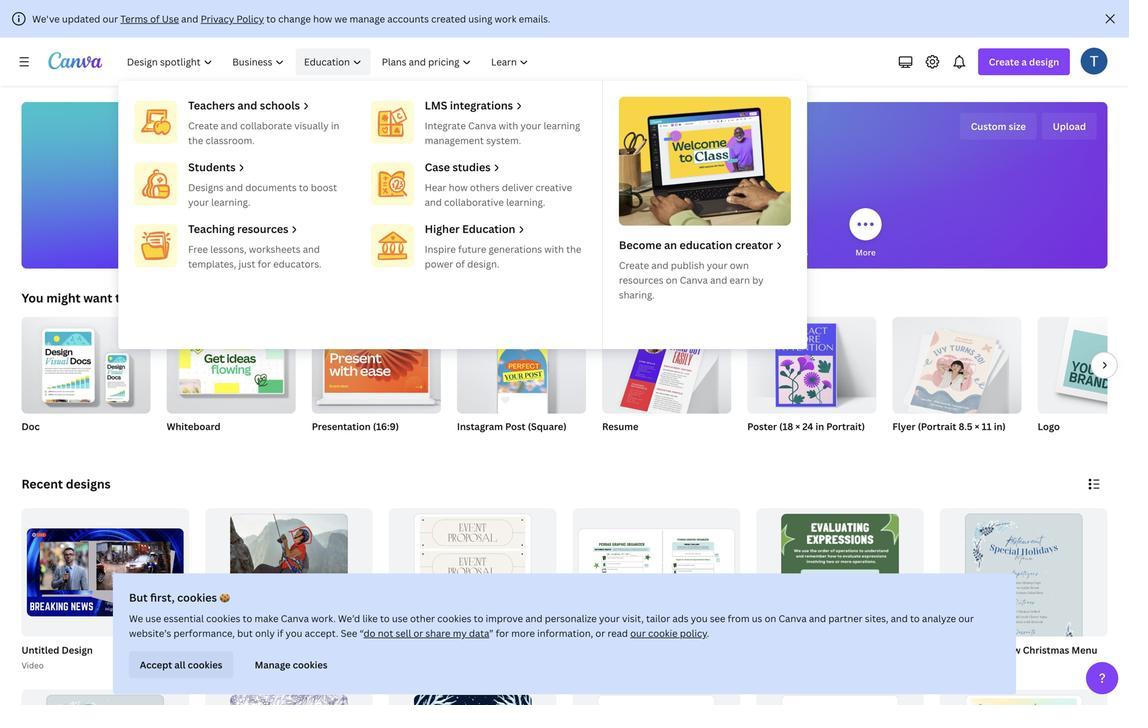 Task type: describe. For each thing, give the bounding box(es) containing it.
whiteboards
[[389, 247, 439, 258]]

whiteboard
[[167, 421, 221, 433]]

analyze
[[922, 613, 956, 626]]

us
[[752, 613, 763, 626]]

change
[[278, 12, 311, 25]]

what will you design today?
[[418, 118, 712, 147]]

instagram post (square) group
[[457, 317, 586, 450]]

(square)
[[528, 421, 567, 433]]

students
[[188, 160, 236, 174]]

evaluation expressions through pemdas whiteboard group
[[573, 509, 740, 673]]

manage cookies
[[255, 659, 328, 672]]

teaching
[[188, 222, 235, 236]]

to right policy
[[266, 12, 276, 25]]

visit,
[[622, 613, 644, 626]]

publish
[[671, 259, 705, 272]]

if
[[277, 628, 283, 640]]

learning. inside hear how others deliver creative and collaborative learning.
[[506, 196, 546, 209]]

the inside create and collaborate visually in the classroom.
[[188, 134, 203, 147]]

1 horizontal spatial our
[[631, 628, 646, 640]]

to up data
[[474, 613, 484, 626]]

to up the but
[[243, 613, 252, 626]]

our inside we use essential cookies to make canva work. we'd like to use other cookies to improve and personalize your visit, tailor ads you see from us on canva and partner sites, and to analyze our website's performance, but only if you accept. see "
[[959, 613, 974, 626]]

canva inside create and publish your own resources on canva and earn by sharing.
[[680, 274, 708, 287]]

make
[[255, 613, 279, 626]]

custom size
[[971, 120, 1026, 133]]

create a design
[[989, 55, 1060, 68]]

create for become an education creator
[[619, 259, 649, 272]]

work.
[[311, 613, 336, 626]]

group inside the rook design 1 group
[[205, 509, 373, 637]]

design for untitled
[[62, 644, 93, 657]]

rook design 1
[[205, 644, 269, 657]]

more button
[[850, 199, 882, 269]]

and inside free lessons, worksheets and templates, just for educators.
[[303, 243, 320, 256]]

become an education creator
[[619, 238, 773, 252]]

case
[[425, 160, 450, 174]]

and inside create and collaborate visually in the classroom.
[[221, 119, 238, 132]]

education inside dropdown button
[[304, 55, 350, 68]]

earn
[[730, 274, 750, 287]]

0 horizontal spatial design
[[563, 118, 632, 147]]

read
[[608, 628, 628, 640]]

generations
[[489, 243, 542, 256]]

0 vertical spatial of
[[150, 12, 160, 25]]

ts button
[[205, 660, 220, 674]]

our cookie policy link
[[631, 628, 707, 640]]

creative
[[536, 181, 572, 194]]

presentation (16:9)
[[312, 421, 399, 433]]

designs
[[188, 181, 224, 194]]

data
[[469, 628, 489, 640]]

integrate
[[425, 119, 466, 132]]

and left partner
[[809, 613, 826, 626]]

terms
[[120, 12, 148, 25]]

custom size button
[[960, 113, 1037, 140]]

and up the collaborate on the left top
[[238, 98, 257, 113]]

inspire
[[425, 243, 456, 256]]

learning. inside designs and documents to boost your learning.
[[211, 196, 250, 209]]

education menu
[[118, 81, 807, 350]]

on inside create and publish your own resources on canva and earn by sharing.
[[666, 274, 678, 287]]

see
[[710, 613, 726, 626]]

for you button
[[247, 199, 280, 269]]

collaborate
[[240, 119, 292, 132]]

0 vertical spatial our
[[103, 12, 118, 25]]

others
[[470, 181, 500, 194]]

presentations
[[462, 247, 517, 258]]

manage
[[350, 12, 385, 25]]

1 use from the left
[[145, 613, 161, 626]]

cookie
[[648, 628, 678, 640]]

"
[[489, 628, 494, 640]]

to left analyze
[[910, 613, 920, 626]]

integrate canva with your learning management system.
[[425, 119, 580, 147]]

and right use
[[181, 12, 198, 25]]

designs
[[66, 476, 111, 493]]

documents
[[245, 181, 297, 194]]

updated
[[62, 12, 100, 25]]

might
[[46, 290, 81, 307]]

cookies up essential
[[177, 591, 217, 605]]

🍪
[[220, 591, 230, 605]]

partner
[[829, 613, 863, 626]]

and left 'earn' on the right of the page
[[710, 274, 728, 287]]

list inside the rook design 1 group
[[205, 660, 231, 674]]

products
[[708, 247, 744, 258]]

lessons,
[[210, 243, 247, 256]]

design inside "dropdown button"
[[1029, 55, 1060, 68]]

schools
[[260, 98, 300, 113]]

websites
[[773, 247, 808, 258]]

canva up if
[[281, 613, 309, 626]]

untitled design button
[[22, 643, 93, 660]]

do not sell or share my data " for more information, or read our cookie policy .
[[364, 628, 710, 640]]

to right like
[[380, 613, 390, 626]]

see
[[341, 628, 357, 640]]

presentation (16:9) group
[[312, 317, 441, 450]]

create a design button
[[978, 48, 1070, 75]]

become
[[619, 238, 662, 252]]

use
[[162, 12, 179, 25]]

for inside but first, cookies 🍪 dialog
[[496, 628, 509, 640]]

doc group
[[22, 317, 151, 450]]

2 or from the left
[[596, 628, 605, 640]]

higher education
[[425, 222, 516, 236]]

future
[[458, 243, 486, 256]]

rook
[[205, 644, 228, 657]]

using
[[469, 12, 493, 25]]

how inside hear how others deliver creative and collaborative learning.
[[449, 181, 468, 194]]

own
[[730, 259, 749, 272]]

deliver
[[502, 181, 533, 194]]

social media
[[540, 247, 590, 258]]

cookies up my
[[437, 613, 472, 626]]

size
[[1009, 120, 1026, 133]]

canva inside integrate canva with your learning management system.
[[468, 119, 497, 132]]

and down "an"
[[652, 259, 669, 272]]

(16:9)
[[373, 421, 399, 433]]

we use essential cookies to make canva work. we'd like to use other cookies to improve and personalize your visit, tailor ads you see from us on canva and partner sites, and to analyze our website's performance, but only if you accept. see "
[[129, 613, 974, 640]]

but
[[129, 591, 148, 605]]

flyer (portrait 8.5 × 11 in)
[[893, 421, 1006, 433]]

post
[[505, 421, 526, 433]]

hear how others deliver creative and collaborative learning.
[[425, 181, 572, 209]]

design for rook
[[230, 644, 262, 657]]

lms
[[425, 98, 448, 113]]

for you
[[249, 247, 278, 258]]

for
[[249, 247, 262, 258]]

create and publish your own resources on canva and earn by sharing.
[[619, 259, 764, 302]]

recent designs
[[22, 476, 111, 493]]



Task type: locate. For each thing, give the bounding box(es) containing it.
of
[[150, 12, 160, 25], [456, 258, 465, 271]]

like
[[363, 613, 378, 626]]

create down the teachers
[[188, 119, 218, 132]]

presentation
[[312, 421, 371, 433]]

poster (18 × 24 in portrait) group
[[748, 312, 877, 450]]

christmas
[[1023, 644, 1070, 657]]

and inside hear how others deliver creative and collaborative learning.
[[425, 196, 442, 209]]

what
[[418, 118, 475, 147]]

free
[[188, 243, 208, 256]]

of left use
[[150, 12, 160, 25]]

2 untitled design group from the left
[[389, 509, 557, 681]]

education up presentations
[[462, 222, 516, 236]]

2 learning. from the left
[[506, 196, 546, 209]]

more
[[511, 628, 535, 640]]

× inside poster (18 × 24 in portrait) group
[[796, 421, 800, 433]]

design
[[1029, 55, 1060, 68], [563, 118, 632, 147]]

1 horizontal spatial ×
[[975, 421, 980, 433]]

canva down the integrations
[[468, 119, 497, 132]]

your inside create and publish your own resources on canva and earn by sharing.
[[707, 259, 728, 272]]

0 horizontal spatial how
[[313, 12, 332, 25]]

1 horizontal spatial of
[[456, 258, 465, 271]]

0 vertical spatial create
[[989, 55, 1020, 68]]

teachers and schools
[[188, 98, 300, 113]]

0 horizontal spatial use
[[145, 613, 161, 626]]

more
[[856, 247, 876, 258]]

on inside we use essential cookies to make canva work. we'd like to use other cookies to improve and personalize your visit, tailor ads you see from us on canva and partner sites, and to analyze our website's performance, but only if you accept. see "
[[765, 613, 777, 626]]

sharing.
[[619, 289, 655, 302]]

on down publish
[[666, 274, 678, 287]]

to inside designs and documents to boost your learning.
[[299, 181, 309, 194]]

0 horizontal spatial for
[[258, 258, 271, 271]]

1 horizontal spatial or
[[596, 628, 605, 640]]

or right sell
[[414, 628, 423, 640]]

in for visually
[[331, 119, 339, 132]]

in inside group
[[816, 421, 824, 433]]

canva right us
[[779, 613, 807, 626]]

your up system.
[[521, 119, 541, 132]]

our left the terms
[[103, 12, 118, 25]]

cookies down accept.
[[293, 659, 328, 672]]

2 design from the left
[[230, 644, 262, 657]]

just
[[239, 258, 255, 271]]

create inside "dropdown button"
[[989, 55, 1020, 68]]

1 vertical spatial the
[[566, 243, 582, 256]]

.
[[707, 628, 710, 640]]

for right "
[[496, 628, 509, 640]]

design right untitled
[[62, 644, 93, 657]]

design inside untitled design video
[[62, 644, 93, 657]]

with left media
[[545, 243, 564, 256]]

1 vertical spatial in
[[816, 421, 824, 433]]

1 or from the left
[[414, 628, 423, 640]]

"
[[360, 628, 364, 640]]

try...
[[131, 290, 157, 307]]

of down future
[[456, 258, 465, 271]]

2 vertical spatial create
[[619, 259, 649, 272]]

and inside designs and documents to boost your learning.
[[226, 181, 243, 194]]

create down videos on the right of the page
[[619, 259, 649, 272]]

teachers
[[188, 98, 235, 113]]

and down hear
[[425, 196, 442, 209]]

1 design from the left
[[62, 644, 93, 657]]

1 horizontal spatial design
[[230, 644, 262, 657]]

education down "we"
[[304, 55, 350, 68]]

resume group
[[602, 317, 731, 450]]

education button
[[296, 48, 371, 75]]

1 horizontal spatial on
[[765, 613, 777, 626]]

blue winter snow christmas menu group
[[938, 509, 1108, 681]]

2 horizontal spatial our
[[959, 613, 974, 626]]

flyer (portrait 8.5 × 11 in) group
[[893, 312, 1022, 450]]

on
[[666, 274, 678, 287], [765, 613, 777, 626]]

0 horizontal spatial learning.
[[211, 196, 250, 209]]

create inside create and collaborate visually in the classroom.
[[188, 119, 218, 132]]

your inside we use essential cookies to make canva work. we'd like to use other cookies to improve and personalize your visit, tailor ads you see from us on canva and partner sites, and to analyze our website's performance, but only if you accept. see "
[[599, 613, 620, 626]]

will
[[479, 118, 514, 147]]

a
[[1022, 55, 1027, 68]]

social
[[540, 247, 564, 258]]

resources up sharing. at the right of page
[[619, 274, 664, 287]]

0 vertical spatial design
[[1029, 55, 1060, 68]]

your inside designs and documents to boost your learning.
[[188, 196, 209, 209]]

0 vertical spatial the
[[188, 134, 203, 147]]

cookies down rook
[[188, 659, 223, 672]]

and up educators.
[[303, 243, 320, 256]]

create left a
[[989, 55, 1020, 68]]

integrations
[[450, 98, 513, 113]]

how left "we"
[[313, 12, 332, 25]]

tailor
[[646, 613, 670, 626]]

create for teachers and schools
[[188, 119, 218, 132]]

for right just
[[258, 258, 271, 271]]

you right 'will'
[[518, 118, 558, 147]]

instagram post (square)
[[457, 421, 567, 433]]

1 vertical spatial for
[[496, 628, 509, 640]]

1080 right x at the bottom of the page
[[264, 661, 285, 672]]

rook design 1 button
[[205, 643, 269, 660]]

0 horizontal spatial ×
[[796, 421, 800, 433]]

and up do not sell or share my data " for more information, or read our cookie policy .
[[526, 613, 543, 626]]

× left 24 at bottom
[[796, 421, 800, 433]]

canva down publish
[[680, 274, 708, 287]]

top level navigation element
[[118, 48, 807, 350]]

0 horizontal spatial our
[[103, 12, 118, 25]]

how down case studies
[[449, 181, 468, 194]]

but
[[237, 628, 253, 640]]

flyer
[[893, 421, 916, 433]]

accounts
[[387, 12, 429, 25]]

design
[[62, 644, 93, 657], [230, 644, 262, 657]]

you up policy
[[691, 613, 708, 626]]

on right us
[[765, 613, 777, 626]]

our
[[103, 12, 118, 25], [959, 613, 974, 626], [631, 628, 646, 640]]

1 vertical spatial with
[[545, 243, 564, 256]]

or left 'read'
[[596, 628, 605, 640]]

logo group
[[1038, 317, 1129, 450]]

information,
[[537, 628, 593, 640]]

with up system.
[[499, 119, 518, 132]]

blue winter snow christmas menu
[[940, 644, 1098, 657]]

improve
[[486, 613, 523, 626]]

the up students
[[188, 134, 203, 147]]

1
[[264, 644, 269, 657]]

other
[[410, 613, 435, 626]]

1 horizontal spatial resources
[[619, 274, 664, 287]]

in)
[[994, 421, 1006, 433]]

system.
[[486, 134, 521, 147]]

with inside integrate canva with your learning management system.
[[499, 119, 518, 132]]

1 untitled design group from the left
[[19, 509, 189, 673]]

0 vertical spatial in
[[331, 119, 339, 132]]

instagram
[[457, 421, 503, 433]]

0 vertical spatial resources
[[237, 222, 289, 236]]

design inside button
[[230, 644, 262, 657]]

creator
[[735, 238, 773, 252]]

0 horizontal spatial the
[[188, 134, 203, 147]]

by
[[753, 274, 764, 287]]

1 horizontal spatial how
[[449, 181, 468, 194]]

tara schultz image
[[1081, 48, 1108, 74]]

(portrait
[[918, 421, 957, 433]]

video
[[22, 661, 44, 672]]

your down print products
[[707, 259, 728, 272]]

do
[[364, 628, 376, 640]]

your up 'read'
[[599, 613, 620, 626]]

policy
[[237, 12, 264, 25]]

0 horizontal spatial 1080
[[236, 661, 256, 672]]

× inside flyer (portrait 8.5 × 11 in) group
[[975, 421, 980, 433]]

inspire future generations with the power of design.
[[425, 243, 582, 271]]

0 horizontal spatial or
[[414, 628, 423, 640]]

our down visit,
[[631, 628, 646, 640]]

0 horizontal spatial create
[[188, 119, 218, 132]]

1 horizontal spatial the
[[566, 243, 582, 256]]

2 vertical spatial our
[[631, 628, 646, 640]]

1 horizontal spatial in
[[816, 421, 824, 433]]

1 horizontal spatial untitled design group
[[389, 509, 557, 681]]

1 learning. from the left
[[211, 196, 250, 209]]

templates,
[[188, 258, 236, 271]]

rook design 1 group
[[203, 509, 373, 674]]

0 vertical spatial how
[[313, 12, 332, 25]]

0 horizontal spatial design
[[62, 644, 93, 657]]

you right if
[[286, 628, 303, 640]]

resources up worksheets
[[237, 222, 289, 236]]

essential
[[164, 613, 204, 626]]

in right visually
[[331, 119, 339, 132]]

0 vertical spatial education
[[304, 55, 350, 68]]

power
[[425, 258, 453, 271]]

learning. up teaching resources
[[211, 196, 250, 209]]

1 1080 from the left
[[236, 661, 256, 672]]

classroom.
[[206, 134, 255, 147]]

1080
[[236, 661, 256, 672], [264, 661, 285, 672]]

to left the boost
[[299, 181, 309, 194]]

and right sites, at bottom
[[891, 613, 908, 626]]

0 horizontal spatial resources
[[237, 222, 289, 236]]

None search field
[[363, 163, 766, 190]]

untitled design group
[[19, 509, 189, 673], [389, 509, 557, 681]]

but first, cookies 🍪 dialog
[[113, 574, 1017, 695]]

in for 24
[[816, 421, 824, 433]]

1 horizontal spatial learning.
[[506, 196, 546, 209]]

1 horizontal spatial use
[[392, 613, 408, 626]]

1 horizontal spatial for
[[496, 628, 509, 640]]

1 horizontal spatial with
[[545, 243, 564, 256]]

0 vertical spatial with
[[499, 119, 518, 132]]

website's
[[129, 628, 171, 640]]

for inside free lessons, worksheets and templates, just for educators.
[[258, 258, 271, 271]]

logo
[[1038, 421, 1060, 433]]

1 vertical spatial education
[[462, 222, 516, 236]]

1080 left x at the bottom of the page
[[236, 661, 256, 672]]

your inside integrate canva with your learning management system.
[[521, 119, 541, 132]]

×
[[796, 421, 800, 433], [975, 421, 980, 433]]

education inside menu
[[462, 222, 516, 236]]

worksheets
[[249, 243, 301, 256]]

1 vertical spatial on
[[765, 613, 777, 626]]

of inside the inspire future generations with the power of design.
[[456, 258, 465, 271]]

my
[[453, 628, 467, 640]]

designs and documents to boost your learning.
[[188, 181, 337, 209]]

2 1080 from the left
[[264, 661, 285, 672]]

cookies
[[177, 591, 217, 605], [206, 613, 240, 626], [437, 613, 472, 626], [188, 659, 223, 672], [293, 659, 328, 672]]

in inside create and collaborate visually in the classroom.
[[331, 119, 339, 132]]

visually
[[294, 119, 329, 132]]

× left 11
[[975, 421, 980, 433]]

1 horizontal spatial design
[[1029, 55, 1060, 68]]

management
[[425, 134, 484, 147]]

0 vertical spatial on
[[666, 274, 678, 287]]

1 horizontal spatial create
[[619, 259, 649, 272]]

1 horizontal spatial 1080
[[264, 661, 285, 672]]

education
[[680, 238, 733, 252]]

0 vertical spatial for
[[258, 258, 271, 271]]

0 horizontal spatial education
[[304, 55, 350, 68]]

use up sell
[[392, 613, 408, 626]]

design down the but
[[230, 644, 262, 657]]

1 vertical spatial how
[[449, 181, 468, 194]]

0 horizontal spatial on
[[666, 274, 678, 287]]

and right designs
[[226, 181, 243, 194]]

recent
[[22, 476, 63, 493]]

1 vertical spatial create
[[188, 119, 218, 132]]

you right for
[[264, 247, 278, 258]]

studies
[[453, 160, 491, 174]]

cookies down 🍪 in the bottom left of the page
[[206, 613, 240, 626]]

we
[[335, 12, 347, 25]]

ads
[[673, 613, 689, 626]]

1 vertical spatial resources
[[619, 274, 664, 287]]

your down designs
[[188, 196, 209, 209]]

free lessons, worksheets and templates, just for educators.
[[188, 243, 322, 271]]

1 horizontal spatial education
[[462, 222, 516, 236]]

11
[[982, 421, 992, 433]]

group
[[748, 312, 877, 414], [893, 312, 1022, 418], [22, 317, 151, 414], [167, 317, 296, 414], [312, 317, 441, 414], [457, 317, 586, 414], [602, 317, 731, 420], [1038, 317, 1129, 414], [22, 509, 189, 637], [205, 509, 373, 637], [389, 509, 557, 681], [573, 509, 740, 637], [757, 509, 924, 706], [940, 509, 1108, 681], [22, 690, 189, 706], [205, 690, 373, 706], [389, 690, 557, 706], [573, 690, 740, 706], [757, 690, 924, 706], [940, 690, 1108, 706]]

canva
[[468, 119, 497, 132], [680, 274, 708, 287], [281, 613, 309, 626], [779, 613, 807, 626]]

do not sell or share my data link
[[364, 628, 489, 640]]

to left try...
[[115, 290, 128, 307]]

higher
[[425, 222, 460, 236]]

1 × from the left
[[796, 421, 800, 433]]

our right analyze
[[959, 613, 974, 626]]

share
[[426, 628, 451, 640]]

2 horizontal spatial create
[[989, 55, 1020, 68]]

learning. down deliver
[[506, 196, 546, 209]]

personalize
[[545, 613, 597, 626]]

poster (18 × 24 in portrait)
[[748, 421, 865, 433]]

0 horizontal spatial in
[[331, 119, 339, 132]]

create inside create and publish your own resources on canva and earn by sharing.
[[619, 259, 649, 272]]

and up classroom.
[[221, 119, 238, 132]]

you
[[22, 290, 44, 307]]

work
[[495, 12, 517, 25]]

manage
[[255, 659, 291, 672]]

emails.
[[519, 12, 551, 25]]

we
[[129, 613, 143, 626]]

1 vertical spatial design
[[563, 118, 632, 147]]

resources inside create and publish your own resources on canva and earn by sharing.
[[619, 274, 664, 287]]

(18
[[780, 421, 794, 433]]

educators.
[[273, 258, 322, 271]]

the right social
[[566, 243, 582, 256]]

1 vertical spatial our
[[959, 613, 974, 626]]

an
[[664, 238, 677, 252]]

the inside the inspire future generations with the power of design.
[[566, 243, 582, 256]]

1 vertical spatial of
[[456, 258, 465, 271]]

you inside button
[[264, 247, 278, 258]]

0 horizontal spatial of
[[150, 12, 160, 25]]

want
[[83, 290, 112, 307]]

in right 24 at bottom
[[816, 421, 824, 433]]

list
[[205, 660, 231, 674]]

0 horizontal spatial untitled design group
[[19, 509, 189, 673]]

use up the "website's"
[[145, 613, 161, 626]]

2 use from the left
[[392, 613, 408, 626]]

whiteboard group
[[167, 317, 296, 450]]

with inside the inspire future generations with the power of design.
[[545, 243, 564, 256]]

2 × from the left
[[975, 421, 980, 433]]

untitled design group containing untitled design
[[19, 509, 189, 673]]

0 horizontal spatial with
[[499, 119, 518, 132]]

upload button
[[1042, 113, 1097, 140]]



Task type: vqa. For each thing, say whether or not it's contained in the screenshot.
"Instagram Post (Square)"
yes



